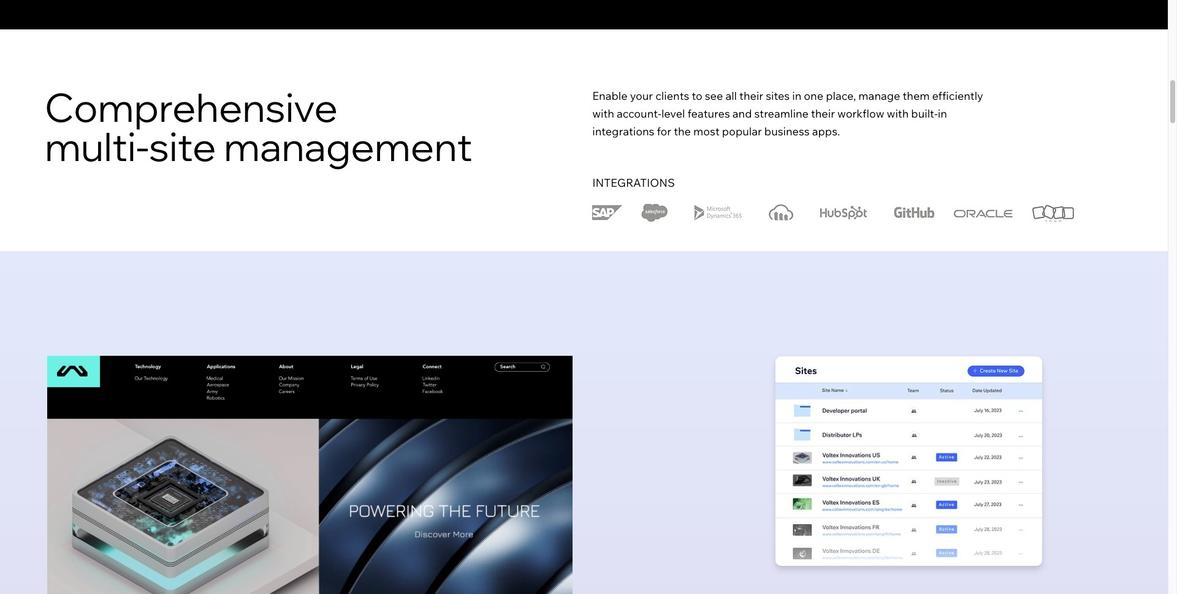 Task type: vqa. For each thing, say whether or not it's contained in the screenshot.
workflow
yes



Task type: describe. For each thing, give the bounding box(es) containing it.
enable
[[592, 89, 628, 103]]

for
[[657, 125, 671, 139]]

management
[[224, 122, 472, 171]]

see
[[705, 89, 723, 103]]

1 horizontal spatial in
[[938, 107, 947, 121]]

them
[[903, 89, 930, 103]]

the home page of a technology company with a mega menu and image of a microchip. element
[[47, 356, 573, 595]]

business
[[764, 125, 810, 139]]

account-
[[617, 107, 661, 121]]

built-
[[911, 107, 938, 121]]

logos of popular software solutions for wix enterprise integration, including github, oracle, hubspot and more. image
[[592, 204, 1074, 222]]

popular
[[722, 125, 762, 139]]

features
[[688, 107, 730, 121]]

0 horizontal spatial their
[[739, 89, 763, 103]]

to
[[692, 89, 702, 103]]

your
[[630, 89, 653, 103]]

efficiently
[[932, 89, 983, 103]]

workflow
[[837, 107, 884, 121]]

comprehensive
[[45, 82, 338, 132]]



Task type: locate. For each thing, give the bounding box(es) containing it.
1 with from the left
[[592, 107, 614, 121]]

and
[[733, 107, 752, 121]]

all
[[726, 89, 737, 103]]

the
[[674, 125, 691, 139]]

in down efficiently
[[938, 107, 947, 121]]

site
[[149, 122, 216, 171]]

enable your clients to see all their sites in one place, manage them efficiently with account-level features and streamline their workflow with built-in integrations for the most popular business apps.
[[592, 89, 983, 139]]

apps.
[[812, 125, 840, 139]]

sites
[[766, 89, 790, 103]]

0 horizontal spatial with
[[592, 107, 614, 121]]

1 horizontal spatial with
[[887, 107, 909, 121]]

streamline
[[754, 107, 809, 121]]

0 vertical spatial their
[[739, 89, 763, 103]]

multi-
[[45, 122, 149, 171]]

0 vertical spatial in
[[792, 89, 801, 103]]

1 vertical spatial their
[[811, 107, 835, 121]]

most
[[693, 125, 720, 139]]

level
[[661, 107, 685, 121]]

place,
[[826, 89, 856, 103]]

in
[[792, 89, 801, 103], [938, 107, 947, 121]]

with down enable
[[592, 107, 614, 121]]

1 vertical spatial in
[[938, 107, 947, 121]]

clients
[[656, 89, 689, 103]]

integrations
[[592, 125, 654, 139]]

manage
[[859, 89, 900, 103]]

their up apps.
[[811, 107, 835, 121]]

their
[[739, 89, 763, 103], [811, 107, 835, 121]]

integrations
[[592, 176, 675, 190]]

2 with from the left
[[887, 107, 909, 121]]

0 horizontal spatial in
[[792, 89, 801, 103]]

one
[[804, 89, 823, 103]]

multi-site management
[[45, 122, 472, 171]]

1 horizontal spatial their
[[811, 107, 835, 121]]

with down manage
[[887, 107, 909, 121]]

with
[[592, 107, 614, 121], [887, 107, 909, 121]]

their up and
[[739, 89, 763, 103]]

in left one at the right of the page
[[792, 89, 801, 103]]



